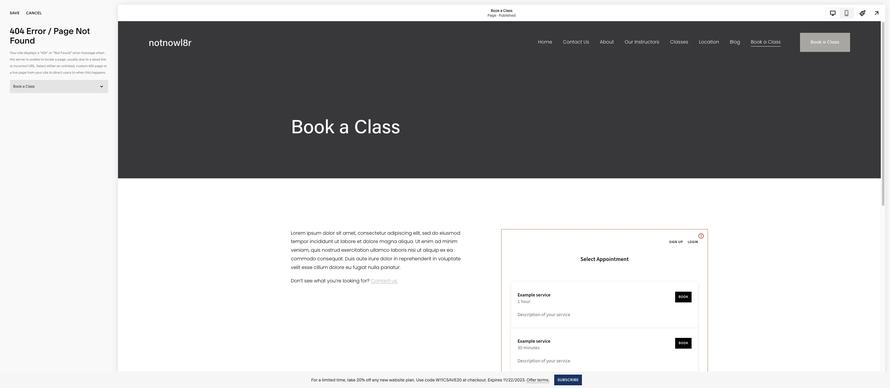 Task type: describe. For each thing, give the bounding box(es) containing it.
time,
[[337, 377, 347, 383]]

1 vertical spatial when
[[76, 70, 85, 75]]

1 vertical spatial page
[[19, 70, 27, 75]]

subscribe
[[558, 377, 579, 382]]

to right due
[[86, 57, 89, 61]]

1 horizontal spatial when
[[96, 51, 105, 55]]

unable
[[29, 57, 40, 61]]

book a class page · published
[[488, 8, 516, 17]]

a left page,
[[55, 57, 57, 61]]

found"
[[61, 51, 72, 55]]

any
[[372, 377, 379, 383]]

to right users
[[72, 70, 75, 75]]

the
[[10, 57, 15, 61]]

1 horizontal spatial site
[[43, 70, 49, 75]]

save button
[[10, 7, 20, 20]]

this
[[85, 70, 91, 75]]

use
[[417, 377, 424, 383]]

checkout.
[[468, 377, 487, 383]]

a left dead
[[89, 57, 91, 61]]

offer terms. link
[[527, 377, 550, 383]]

custom
[[76, 64, 88, 68]]

direct
[[53, 70, 62, 75]]

offer
[[527, 377, 537, 383]]

cancel button
[[26, 7, 42, 20]]

to up the select
[[41, 57, 44, 61]]

server
[[16, 57, 25, 61]]

a right for
[[319, 377, 321, 383]]

select
[[36, 64, 46, 68]]

a left "404" at top left
[[37, 51, 39, 55]]

page for not
[[54, 26, 74, 36]]

404 inside 404 error / page not found
[[10, 26, 24, 36]]

either
[[47, 64, 56, 68]]

page,
[[58, 57, 67, 61]]

an
[[57, 64, 61, 68]]

not
[[76, 26, 90, 36]]

2 horizontal spatial or
[[104, 64, 107, 68]]

404 error / page not found
[[10, 26, 90, 46]]

cancel
[[26, 11, 42, 15]]

0 vertical spatial site
[[18, 51, 23, 55]]

link
[[101, 57, 106, 61]]

happens.
[[92, 70, 106, 75]]

message
[[81, 51, 95, 55]]

to down either
[[49, 70, 52, 75]]

book for book a class
[[13, 84, 22, 89]]

for a limited time, take 20% off any new website plan. use code w11csave20 at checkout. expires 11/22/2023. offer terms.
[[311, 377, 550, 383]]

from
[[27, 70, 35, 75]]

dead
[[92, 57, 100, 61]]



Task type: vqa. For each thing, say whether or not it's contained in the screenshot.
fifth the aa from the top of the page
no



Task type: locate. For each thing, give the bounding box(es) containing it.
404 down save button
[[10, 26, 24, 36]]

404 inside your site displays a "404" or "not found" error message when the server is unable to locate a page, usually due to a dead link or incorrect url. select either an unlinked, custom 404 page or a live page from your site to direct users to when this happens.
[[89, 64, 94, 68]]

error
[[73, 51, 80, 55]]

0 horizontal spatial class
[[26, 84, 35, 89]]

site
[[18, 51, 23, 55], [43, 70, 49, 75]]

"not
[[53, 51, 60, 55]]

book up ·
[[491, 8, 500, 13]]

plan.
[[406, 377, 416, 383]]

error
[[26, 26, 46, 36]]

book inside book a class page · published
[[491, 8, 500, 13]]

a
[[501, 8, 503, 13], [37, 51, 39, 55], [55, 57, 57, 61], [89, 57, 91, 61], [10, 70, 12, 75], [23, 84, 25, 89], [319, 377, 321, 383]]

your
[[10, 51, 17, 55]]

or down the
[[10, 64, 13, 68]]

/
[[48, 26, 52, 36]]

code
[[425, 377, 435, 383]]

1 vertical spatial site
[[43, 70, 49, 75]]

take
[[348, 377, 356, 383]]

a inside book a class page · published
[[501, 8, 503, 13]]

0 vertical spatial when
[[96, 51, 105, 55]]

site up server
[[18, 51, 23, 55]]

0 horizontal spatial book
[[13, 84, 22, 89]]

1 horizontal spatial 404
[[89, 64, 94, 68]]

0 vertical spatial book
[[491, 8, 500, 13]]

or down link
[[104, 64, 107, 68]]

users
[[63, 70, 71, 75]]

1 horizontal spatial or
[[49, 51, 52, 55]]

1 vertical spatial class
[[26, 84, 35, 89]]

1 vertical spatial book
[[13, 84, 22, 89]]

404 up this
[[89, 64, 94, 68]]

a up published
[[501, 8, 503, 13]]

20%
[[357, 377, 365, 383]]

page left ·
[[488, 13, 497, 17]]

·
[[498, 13, 498, 17]]

displays
[[24, 51, 37, 55]]

terms.
[[538, 377, 550, 383]]

tab list
[[827, 8, 854, 18]]

class
[[504, 8, 513, 13], [26, 84, 35, 89]]

your
[[35, 70, 42, 75]]

1 vertical spatial 404
[[89, 64, 94, 68]]

limited
[[322, 377, 336, 383]]

when up link
[[96, 51, 105, 55]]

page for ·
[[488, 13, 497, 17]]

1 horizontal spatial page
[[488, 13, 497, 17]]

w11csave20
[[436, 377, 462, 383]]

when down custom
[[76, 70, 85, 75]]

0 vertical spatial 404
[[10, 26, 24, 36]]

class down from
[[26, 84, 35, 89]]

0 vertical spatial page
[[95, 64, 103, 68]]

live
[[12, 70, 18, 75]]

0 horizontal spatial site
[[18, 51, 23, 55]]

11/22/2023.
[[504, 377, 526, 383]]

subscribe button
[[555, 374, 583, 385]]

page right /
[[54, 26, 74, 36]]

class for book a class page · published
[[504, 8, 513, 13]]

class inside book a class page · published
[[504, 8, 513, 13]]

a left live
[[10, 70, 12, 75]]

1 horizontal spatial page
[[95, 64, 103, 68]]

incorrect
[[14, 64, 28, 68]]

site right your
[[43, 70, 49, 75]]

due
[[79, 57, 85, 61]]

published
[[499, 13, 516, 17]]

page inside book a class page · published
[[488, 13, 497, 17]]

book down live
[[13, 84, 22, 89]]

0 horizontal spatial 404
[[10, 26, 24, 36]]

book for book a class page · published
[[491, 8, 500, 13]]

book
[[491, 8, 500, 13], [13, 84, 22, 89]]

1 horizontal spatial class
[[504, 8, 513, 13]]

new
[[380, 377, 389, 383]]

page
[[95, 64, 103, 68], [19, 70, 27, 75]]

class for book a class
[[26, 84, 35, 89]]

1 vertical spatial page
[[54, 26, 74, 36]]

page up happens.
[[95, 64, 103, 68]]

unlinked,
[[61, 64, 75, 68]]

expires
[[488, 377, 503, 383]]

404
[[10, 26, 24, 36], [89, 64, 94, 68]]

page down incorrect
[[19, 70, 27, 75]]

"404"
[[40, 51, 48, 55]]

0 vertical spatial class
[[504, 8, 513, 13]]

0 horizontal spatial when
[[76, 70, 85, 75]]

off
[[366, 377, 371, 383]]

book a class
[[13, 84, 35, 89]]

locate
[[45, 57, 54, 61]]

0 horizontal spatial or
[[10, 64, 13, 68]]

for
[[311, 377, 318, 383]]

usually
[[67, 57, 78, 61]]

your site displays a "404" or "not found" error message when the server is unable to locate a page, usually due to a dead link or incorrect url. select either an unlinked, custom 404 page or a live page from your site to direct users to when this happens.
[[10, 51, 107, 75]]

is
[[26, 57, 29, 61]]

save
[[10, 11, 20, 15]]

when
[[96, 51, 105, 55], [76, 70, 85, 75]]

page
[[488, 13, 497, 17], [54, 26, 74, 36]]

at
[[463, 377, 467, 383]]

0 horizontal spatial page
[[19, 70, 27, 75]]

found
[[10, 35, 35, 46]]

1 horizontal spatial book
[[491, 8, 500, 13]]

url.
[[29, 64, 36, 68]]

or left the "not on the left top of the page
[[49, 51, 52, 55]]

0 vertical spatial page
[[488, 13, 497, 17]]

or
[[49, 51, 52, 55], [10, 64, 13, 68], [104, 64, 107, 68]]

to
[[41, 57, 44, 61], [86, 57, 89, 61], [49, 70, 52, 75], [72, 70, 75, 75]]

class up published
[[504, 8, 513, 13]]

website
[[389, 377, 405, 383]]

0 horizontal spatial page
[[54, 26, 74, 36]]

page inside 404 error / page not found
[[54, 26, 74, 36]]

a down incorrect
[[23, 84, 25, 89]]



